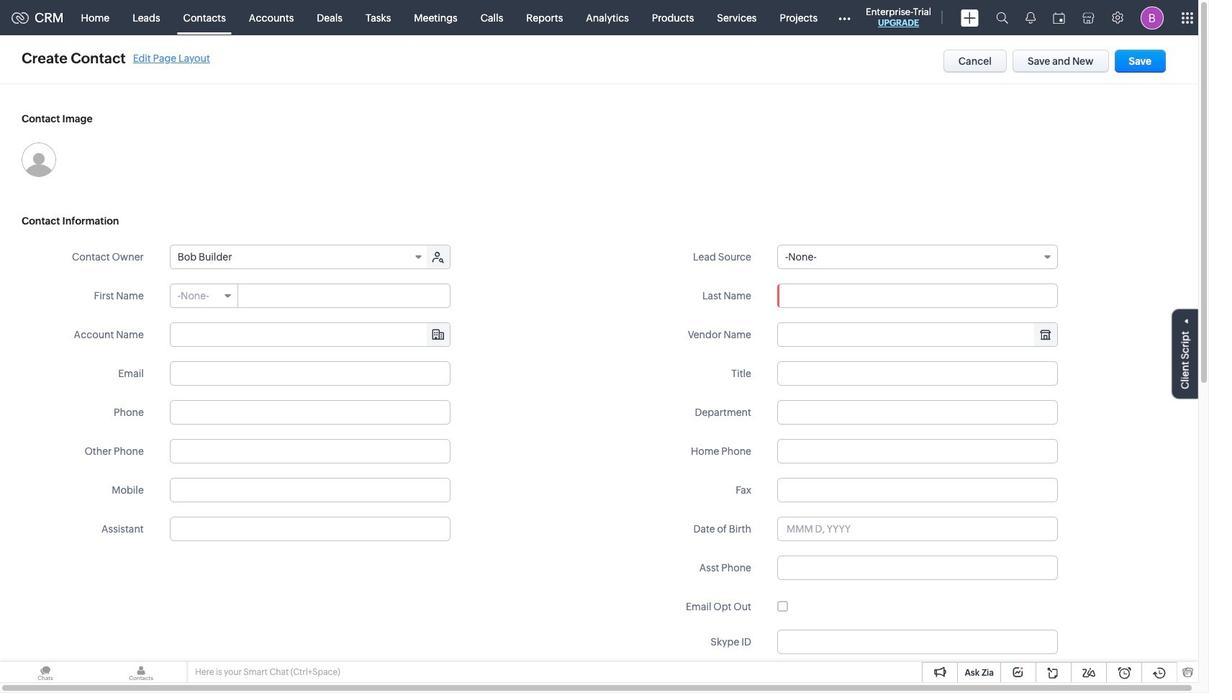 Task type: locate. For each thing, give the bounding box(es) containing it.
image image
[[22, 143, 56, 177]]

chats image
[[0, 662, 91, 683]]

None field
[[777, 245, 1058, 269], [170, 245, 428, 269], [170, 284, 238, 307], [170, 323, 450, 346], [778, 323, 1058, 346], [777, 245, 1058, 269], [170, 245, 428, 269], [170, 284, 238, 307], [170, 323, 450, 346], [778, 323, 1058, 346]]

signals image
[[1026, 12, 1036, 24]]

search element
[[988, 0, 1017, 35]]

MMM D, YYYY text field
[[777, 517, 1058, 541]]

search image
[[996, 12, 1009, 24]]

None text field
[[239, 284, 450, 307], [170, 400, 450, 425], [777, 439, 1058, 464], [777, 478, 1058, 502], [170, 517, 450, 541], [777, 669, 1058, 693], [239, 284, 450, 307], [170, 400, 450, 425], [777, 439, 1058, 464], [777, 478, 1058, 502], [170, 517, 450, 541], [777, 669, 1058, 693]]

calendar image
[[1053, 12, 1066, 23]]

profile element
[[1132, 0, 1173, 35]]

contacts image
[[96, 662, 186, 683]]

None text field
[[777, 284, 1058, 308], [170, 323, 450, 346], [170, 361, 450, 386], [777, 361, 1058, 386], [777, 400, 1058, 425], [170, 439, 450, 464], [170, 478, 450, 502], [777, 556, 1058, 580], [777, 630, 1058, 654], [777, 284, 1058, 308], [170, 323, 450, 346], [170, 361, 450, 386], [777, 361, 1058, 386], [777, 400, 1058, 425], [170, 439, 450, 464], [170, 478, 450, 502], [777, 556, 1058, 580], [777, 630, 1058, 654]]

Other Modules field
[[829, 6, 860, 29]]



Task type: describe. For each thing, give the bounding box(es) containing it.
profile image
[[1141, 6, 1164, 29]]

create menu image
[[961, 9, 979, 26]]

create menu element
[[953, 0, 988, 35]]

logo image
[[12, 12, 29, 23]]

signals element
[[1017, 0, 1045, 35]]



Task type: vqa. For each thing, say whether or not it's contained in the screenshot.
Manager
no



